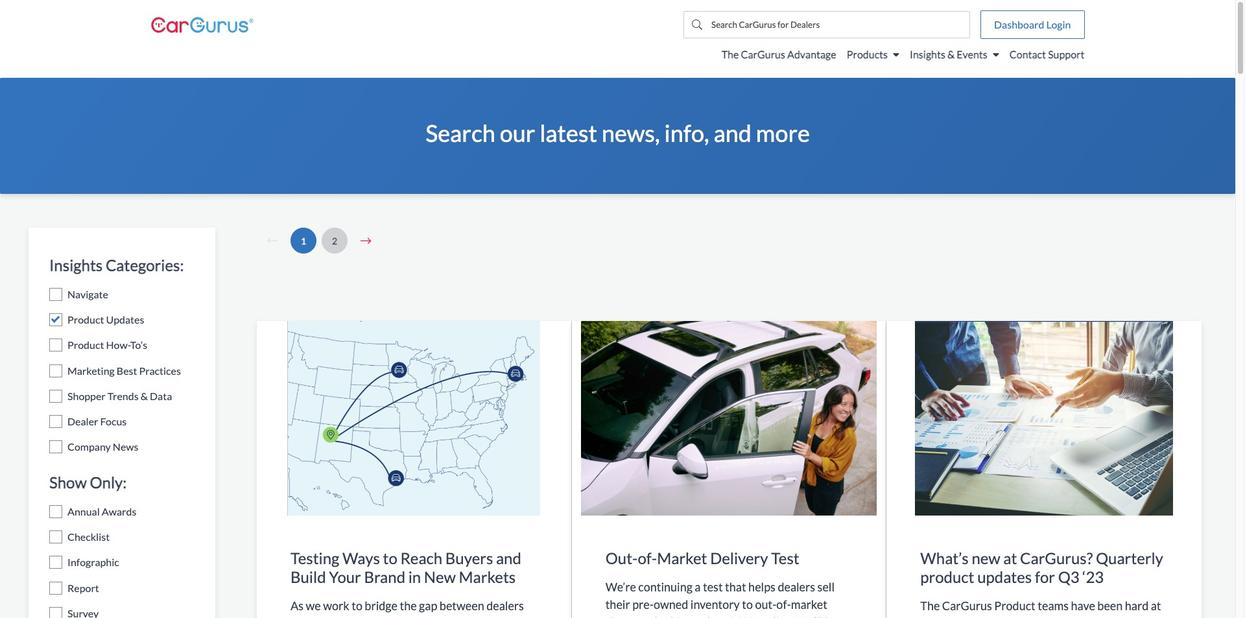 Task type: locate. For each thing, give the bounding box(es) containing it.
product for product how-to's
[[67, 339, 104, 351]]

0 vertical spatial at
[[1004, 549, 1018, 568]]

new right building
[[995, 616, 1017, 618]]

0 horizontal spatial shoppers
[[312, 616, 359, 618]]

continuing
[[639, 580, 693, 594]]

1 vertical spatial at
[[1152, 599, 1162, 613]]

new right what's
[[972, 549, 1001, 568]]

their
[[606, 598, 631, 612]]

shopper trends & data
[[67, 390, 172, 402]]

insights & events
[[910, 48, 988, 60]]

1 horizontal spatial the
[[921, 599, 941, 613]]

buy down gap at the bottom left of page
[[426, 616, 445, 618]]

insights
[[910, 48, 946, 60], [49, 256, 103, 275]]

dealers inside as we work to bridge the gap between dealers and shoppers who want to buy 100% online
[[487, 599, 524, 613]]

1 vertical spatial cargurus
[[943, 599, 993, 613]]

cargurus up building
[[943, 599, 993, 613]]

cargurus
[[741, 48, 786, 60], [943, 599, 993, 613]]

contact
[[1010, 48, 1047, 60]]

news
[[113, 441, 139, 453]]

0 vertical spatial cargurus
[[741, 48, 786, 60]]

at right hard
[[1152, 599, 1162, 613]]

image to illustrate article content image for delivery
[[572, 321, 887, 516]]

product up marketing
[[67, 339, 104, 351]]

latest
[[540, 119, 598, 147]]

product inside the cargurus product teams have been hard at work, building new features and produc
[[995, 599, 1036, 613]]

new
[[972, 549, 1001, 568], [995, 616, 1017, 618]]

cargurus inside the cargurus product teams have been hard at work, building new features and produc
[[943, 599, 993, 613]]

out-of-market delivery test
[[606, 549, 800, 568]]

info,
[[665, 119, 710, 147]]

to down gap at the bottom left of page
[[413, 616, 424, 618]]

of- inside the we're continuing a test that helps dealers sell their pre-owned inventory to out-of-market shoppers looking to buy 100% online. we'll
[[777, 598, 792, 612]]

q3
[[1059, 568, 1080, 587]]

what's new at cargurus? quarterly product updates for q3 '23
[[921, 549, 1164, 587]]

0 vertical spatial of-
[[638, 549, 658, 568]]

3 image to illustrate article content image from the left
[[887, 321, 1202, 516]]

of-
[[638, 549, 658, 568], [777, 598, 792, 612]]

1 image to illustrate article content image from the left
[[257, 321, 571, 516]]

and inside as we work to bridge the gap between dealers and shoppers who want to buy 100% online
[[291, 616, 310, 618]]

image to illustrate article content image
[[257, 321, 571, 516], [572, 321, 887, 516], [887, 321, 1202, 516]]

1 horizontal spatial insights
[[910, 48, 946, 60]]

1 vertical spatial the
[[921, 599, 941, 613]]

cargurus for product
[[943, 599, 993, 613]]

0 horizontal spatial image to illustrate article content image
[[257, 321, 571, 516]]

infographic
[[67, 556, 119, 569]]

out-
[[756, 598, 777, 612]]

at inside the cargurus product teams have been hard at work, building new features and produc
[[1152, 599, 1162, 613]]

to left out-
[[743, 598, 753, 612]]

market
[[791, 598, 828, 612]]

0 horizontal spatial the
[[722, 48, 739, 60]]

buy down inventory
[[708, 615, 727, 618]]

insights for insights categories:
[[49, 256, 103, 275]]

& left data
[[141, 390, 148, 402]]

product
[[67, 314, 104, 326], [67, 339, 104, 351], [995, 599, 1036, 613]]

shoppers down work
[[312, 616, 359, 618]]

delivery
[[711, 549, 769, 568]]

1 horizontal spatial buy
[[708, 615, 727, 618]]

2 image to illustrate article content image from the left
[[572, 321, 887, 516]]

long arrow right image
[[361, 235, 371, 247]]

1 horizontal spatial image to illustrate article content image
[[572, 321, 887, 516]]

1 vertical spatial of-
[[777, 598, 792, 612]]

updates
[[978, 568, 1033, 587]]

100% inside the we're continuing a test that helps dealers sell their pre-owned inventory to out-of-market shoppers looking to buy 100% online. we'll
[[729, 615, 759, 618]]

Search CarGurus for Dealers search field
[[711, 12, 970, 38]]

image to illustrate article content image for reach
[[257, 321, 571, 516]]

to right ways
[[383, 549, 398, 568]]

products
[[847, 48, 888, 60]]

0 horizontal spatial insights
[[49, 256, 103, 275]]

of- up continuing
[[638, 549, 658, 568]]

1 vertical spatial insights
[[49, 256, 103, 275]]

company news
[[67, 441, 139, 453]]

features
[[1019, 616, 1062, 618]]

report
[[67, 582, 99, 594]]

shoppers down their
[[606, 615, 653, 618]]

and inside testing ways to reach buyers and build your brand in new markets
[[496, 549, 522, 568]]

between
[[440, 599, 485, 613]]

0 horizontal spatial &
[[141, 390, 148, 402]]

shoppers inside as we work to bridge the gap between dealers and shoppers who want to buy 100% online
[[312, 616, 359, 618]]

work,
[[921, 616, 950, 618]]

100% down out-
[[729, 615, 759, 618]]

1 vertical spatial dealers
[[487, 599, 524, 613]]

1 horizontal spatial at
[[1152, 599, 1162, 613]]

and down 'as'
[[291, 616, 310, 618]]

0 vertical spatial insights
[[910, 48, 946, 60]]

insights right caret down icon
[[910, 48, 946, 60]]

been
[[1098, 599, 1123, 613]]

market
[[657, 549, 708, 568]]

100%
[[729, 615, 759, 618], [448, 616, 477, 618]]

insights up navigate
[[49, 256, 103, 275]]

dashboard
[[995, 18, 1045, 30]]

the inside the cargurus product teams have been hard at work, building new features and produc
[[921, 599, 941, 613]]

cargurus logo link
[[151, 17, 253, 33]]

100% down between
[[448, 616, 477, 618]]

we're
[[606, 580, 636, 594]]

at
[[1004, 549, 1018, 568], [1152, 599, 1162, 613]]

0 horizontal spatial of-
[[638, 549, 658, 568]]

1 horizontal spatial dealers
[[778, 580, 816, 594]]

inventory
[[691, 598, 740, 612]]

0 vertical spatial product
[[67, 314, 104, 326]]

dealer
[[67, 415, 98, 428]]

'23
[[1083, 568, 1105, 587]]

as
[[291, 599, 304, 613]]

0 horizontal spatial cargurus
[[741, 48, 786, 60]]

and down the have at the right
[[1064, 616, 1083, 618]]

your
[[329, 568, 361, 587]]

product up "features"
[[995, 599, 1036, 613]]

1 horizontal spatial shoppers
[[606, 615, 653, 618]]

product down navigate
[[67, 314, 104, 326]]

1 horizontal spatial 100%
[[729, 615, 759, 618]]

1 vertical spatial product
[[67, 339, 104, 351]]

1 vertical spatial new
[[995, 616, 1017, 618]]

testing
[[291, 549, 340, 568]]

the cargurus advantage
[[722, 48, 837, 60]]

dealers up market at the right of page
[[778, 580, 816, 594]]

0 vertical spatial &
[[948, 48, 955, 60]]

1 horizontal spatial cargurus
[[943, 599, 993, 613]]

0 horizontal spatial dealers
[[487, 599, 524, 613]]

0 horizontal spatial buy
[[426, 616, 445, 618]]

dealers down markets
[[487, 599, 524, 613]]

1 horizontal spatial of-
[[777, 598, 792, 612]]

we're continuing a test that helps dealers sell their pre-owned inventory to out-of-market shoppers looking to buy 100% online. we'll 
[[606, 580, 838, 618]]

work
[[323, 599, 350, 613]]

caret down image
[[993, 49, 1000, 60]]

buy
[[708, 615, 727, 618], [426, 616, 445, 618]]

as we work to bridge the gap between dealers and shoppers who want to buy 100% online
[[291, 599, 531, 618]]

new inside the cargurus product teams have been hard at work, building new features and produc
[[995, 616, 1017, 618]]

that
[[726, 580, 747, 594]]

0 vertical spatial new
[[972, 549, 1001, 568]]

how-
[[106, 339, 130, 351]]

practices
[[139, 364, 181, 377]]

2 vertical spatial product
[[995, 599, 1036, 613]]

advantage
[[788, 48, 837, 60]]

2 horizontal spatial image to illustrate article content image
[[887, 321, 1202, 516]]

0 vertical spatial dealers
[[778, 580, 816, 594]]

of- up the online. at the right of the page
[[777, 598, 792, 612]]

for
[[1036, 568, 1056, 587]]

product updates
[[67, 314, 144, 326]]

search image
[[692, 19, 703, 30]]

and right buyers
[[496, 549, 522, 568]]

and right 'info,'
[[714, 119, 752, 147]]

out-
[[606, 549, 638, 568]]

dealers
[[778, 580, 816, 594], [487, 599, 524, 613]]

at left for
[[1004, 549, 1018, 568]]

cargurus left advantage
[[741, 48, 786, 60]]

teams
[[1038, 599, 1070, 613]]

shoppers
[[606, 615, 653, 618], [312, 616, 359, 618]]

events
[[957, 48, 988, 60]]

and
[[714, 119, 752, 147], [496, 549, 522, 568], [291, 616, 310, 618], [1064, 616, 1083, 618]]

0 horizontal spatial at
[[1004, 549, 1018, 568]]

0 vertical spatial the
[[722, 48, 739, 60]]

0 horizontal spatial 100%
[[448, 616, 477, 618]]

& left the events
[[948, 48, 955, 60]]



Task type: describe. For each thing, give the bounding box(es) containing it.
buy inside the we're continuing a test that helps dealers sell their pre-owned inventory to out-of-market shoppers looking to buy 100% online. we'll
[[708, 615, 727, 618]]

2
[[332, 235, 337, 246]]

reach
[[401, 549, 443, 568]]

only:
[[90, 473, 127, 492]]

data
[[150, 390, 172, 402]]

dashboard login
[[995, 18, 1072, 30]]

search our latest news, info, and more
[[426, 119, 810, 147]]

we
[[306, 599, 321, 613]]

test
[[703, 580, 723, 594]]

to's
[[130, 339, 147, 351]]

search
[[426, 119, 496, 147]]

the for the cargurus product teams have been hard at work, building new features and produc
[[921, 599, 941, 613]]

to down inventory
[[695, 615, 706, 618]]

new inside what's new at cargurus? quarterly product updates for q3 '23
[[972, 549, 1001, 568]]

building
[[952, 616, 993, 618]]

product for product updates
[[67, 314, 104, 326]]

new
[[424, 568, 456, 587]]

and inside the cargurus product teams have been hard at work, building new features and produc
[[1064, 616, 1083, 618]]

news,
[[602, 119, 660, 147]]

1 vertical spatial &
[[141, 390, 148, 402]]

owned
[[654, 598, 689, 612]]

dealers inside the we're continuing a test that helps dealers sell their pre-owned inventory to out-of-market shoppers looking to buy 100% online. we'll
[[778, 580, 816, 594]]

product
[[921, 568, 975, 587]]

to up who
[[352, 599, 363, 613]]

build
[[291, 568, 326, 587]]

helps
[[749, 580, 776, 594]]

buyers
[[446, 549, 493, 568]]

bridge
[[365, 599, 398, 613]]

at inside what's new at cargurus? quarterly product updates for q3 '23
[[1004, 549, 1018, 568]]

checklist
[[67, 531, 110, 543]]

insights categories:
[[49, 256, 184, 275]]

sell
[[818, 580, 835, 594]]

caret down image
[[894, 49, 900, 60]]

marketing best practices
[[67, 364, 181, 377]]

support
[[1049, 48, 1085, 60]]

annual awards
[[67, 506, 137, 518]]

1 horizontal spatial &
[[948, 48, 955, 60]]

cargurus for advantage
[[741, 48, 786, 60]]

shoppers inside the we're continuing a test that helps dealers sell their pre-owned inventory to out-of-market shoppers looking to buy 100% online. we'll
[[606, 615, 653, 618]]

what's
[[921, 549, 969, 568]]

navigate
[[67, 288, 108, 300]]

the cargurus product teams have been hard at work, building new features and produc
[[921, 599, 1162, 618]]

gap
[[419, 599, 438, 613]]

looking
[[655, 615, 693, 618]]

cargurus logo image
[[151, 17, 253, 33]]

long arrow left image
[[267, 235, 278, 247]]

image to illustrate article content image for cargurus?
[[887, 321, 1202, 516]]

have
[[1072, 599, 1096, 613]]

ways
[[343, 549, 380, 568]]

contact support link
[[1010, 48, 1085, 68]]

hard
[[1126, 599, 1149, 613]]

want
[[385, 616, 411, 618]]

the for the cargurus advantage
[[722, 48, 739, 60]]

1
[[301, 235, 306, 246]]

cargurus?
[[1021, 549, 1094, 568]]

the cargurus advantage link
[[722, 48, 837, 68]]

to inside testing ways to reach buyers and build your brand in new markets
[[383, 549, 398, 568]]

dashboard login button
[[981, 10, 1085, 39]]

product how-to's
[[67, 339, 147, 351]]

who
[[361, 616, 383, 618]]

the
[[400, 599, 417, 613]]

testing ways to reach buyers and build your brand in new markets
[[291, 549, 522, 587]]

100% inside as we work to bridge the gap between dealers and shoppers who want to buy 100% online
[[448, 616, 477, 618]]

brand
[[364, 568, 406, 587]]

company
[[67, 441, 111, 453]]

in
[[409, 568, 421, 587]]

a
[[695, 580, 701, 594]]

pre-
[[633, 598, 654, 612]]

awards
[[102, 506, 137, 518]]

quarterly
[[1097, 549, 1164, 568]]

buy inside as we work to bridge the gap between dealers and shoppers who want to buy 100% online
[[426, 616, 445, 618]]

updates
[[106, 314, 144, 326]]

show
[[49, 473, 87, 492]]

marketing
[[67, 364, 115, 377]]

shopper
[[67, 390, 106, 402]]

test
[[772, 549, 800, 568]]

markets
[[459, 568, 516, 587]]

contact support
[[1010, 48, 1085, 60]]

login
[[1047, 18, 1072, 30]]

trends
[[108, 390, 139, 402]]

best
[[117, 364, 137, 377]]

insights for insights & events
[[910, 48, 946, 60]]

online.
[[761, 615, 795, 618]]

more
[[757, 119, 810, 147]]

dealer focus
[[67, 415, 127, 428]]



Task type: vqa. For each thing, say whether or not it's contained in the screenshot.
the than in average unique visitors  (11% more than our competitors)
no



